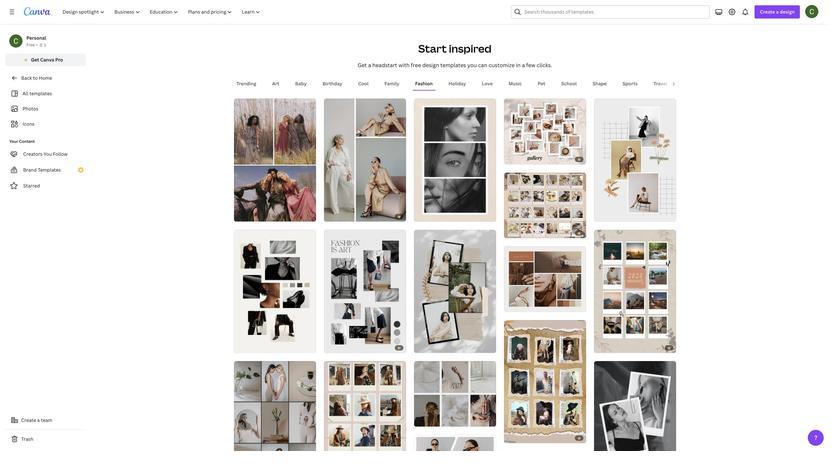 Task type: locate. For each thing, give the bounding box(es) containing it.
design
[[781, 9, 795, 15], [423, 62, 439, 69]]

trending button
[[234, 78, 259, 90]]

art
[[272, 81, 280, 87]]

get canva pro
[[31, 57, 63, 63]]

a inside 'button'
[[37, 418, 40, 424]]

cool
[[358, 81, 369, 87]]

1 horizontal spatial templates
[[441, 62, 466, 69]]

free •
[[26, 42, 38, 48]]

travel
[[654, 81, 668, 87]]

trending
[[237, 81, 256, 87]]

create for create a design
[[761, 9, 776, 15]]

icons link
[[9, 118, 82, 131]]

beige gray minimalist aesthetic moodboard fashion photo collage portrait image
[[234, 362, 316, 452]]

None search field
[[512, 5, 710, 19]]

get up cool
[[358, 62, 367, 69]]

0 vertical spatial design
[[781, 9, 795, 15]]

your
[[9, 139, 18, 144]]

templates
[[441, 62, 466, 69], [29, 90, 52, 97]]

brand templates link
[[5, 164, 86, 177]]

design left 'christina overa' image
[[781, 9, 795, 15]]

templates right all
[[29, 90, 52, 97]]

0 horizontal spatial design
[[423, 62, 439, 69]]

you
[[468, 62, 477, 69]]

brand templates
[[23, 167, 61, 173]]

trash link
[[5, 433, 86, 447]]

create inside 'button'
[[21, 418, 36, 424]]

create for create a team
[[21, 418, 36, 424]]

•
[[36, 42, 38, 48]]

get inside button
[[31, 57, 39, 63]]

design right free
[[423, 62, 439, 69]]

brand
[[23, 167, 37, 173]]

icons
[[23, 121, 35, 127]]

get left canva
[[31, 57, 39, 63]]

1 horizontal spatial get
[[358, 62, 367, 69]]

you
[[44, 151, 52, 157]]

beige grey minimalist jewelry brand mood boards photo collage image
[[414, 362, 496, 427]]

start inspired
[[419, 41, 492, 56]]

create
[[761, 9, 776, 15], [21, 418, 36, 424]]

a for design
[[777, 9, 779, 15]]

templates down start inspired
[[441, 62, 466, 69]]

1 horizontal spatial create
[[761, 9, 776, 15]]

can
[[479, 62, 488, 69]]

0 horizontal spatial create
[[21, 418, 36, 424]]

create a team button
[[5, 414, 86, 428]]

get
[[31, 57, 39, 63], [358, 62, 367, 69]]

to
[[33, 75, 38, 81]]

pro
[[55, 57, 63, 63]]

creators you follow link
[[5, 148, 86, 161]]

create inside dropdown button
[[761, 9, 776, 15]]

holiday button
[[446, 78, 469, 90]]

0 horizontal spatial templates
[[29, 90, 52, 97]]

0 vertical spatial create
[[761, 9, 776, 15]]

a for team
[[37, 418, 40, 424]]

a
[[777, 9, 779, 15], [368, 62, 371, 69], [522, 62, 525, 69], [37, 418, 40, 424]]

start
[[419, 41, 447, 56]]

with
[[399, 62, 410, 69]]

0 horizontal spatial get
[[31, 57, 39, 63]]

all templates
[[23, 90, 52, 97]]

0 vertical spatial templates
[[441, 62, 466, 69]]

canva
[[40, 57, 54, 63]]

create a design button
[[755, 5, 801, 19]]

1
[[44, 42, 46, 48]]

art button
[[270, 78, 282, 90]]

a inside dropdown button
[[777, 9, 779, 15]]

baby button
[[293, 78, 310, 90]]

photos link
[[9, 103, 82, 115]]

fashion button
[[413, 78, 436, 90]]

get a headstart with free design templates you can customize in a few clicks.
[[358, 62, 553, 69]]

1 vertical spatial create
[[21, 418, 36, 424]]

1 horizontal spatial design
[[781, 9, 795, 15]]

black & white aesthetic minimalist modern fashion photo collage portrait image
[[594, 362, 677, 452]]

inspired
[[449, 41, 492, 56]]

nude monochrome clean photo grid mood board photo collage (portrait) image
[[414, 99, 496, 222]]

1 vertical spatial templates
[[29, 90, 52, 97]]

ivory black grey modern minimalist fashion photo collage image
[[324, 230, 406, 353]]



Task type: vqa. For each thing, say whether or not it's contained in the screenshot.
MENU BAR
no



Task type: describe. For each thing, give the bounding box(es) containing it.
top level navigation element
[[58, 5, 266, 19]]

love
[[482, 81, 493, 87]]

brown clean grid fashion moodboard photo collage image
[[504, 247, 586, 313]]

beige black and white tan modern minimalist fashion photo collage image
[[234, 230, 316, 353]]

birthday
[[323, 81, 343, 87]]

templates
[[38, 167, 61, 173]]

your content
[[9, 139, 35, 144]]

minimalist aesthetic moodboard photo collage image
[[414, 436, 496, 452]]

starred
[[23, 183, 40, 189]]

pet button
[[536, 78, 548, 90]]

cool button
[[356, 78, 372, 90]]

design inside create a design dropdown button
[[781, 9, 795, 15]]

customize
[[489, 62, 515, 69]]

all templates link
[[9, 87, 82, 100]]

follow
[[53, 151, 68, 157]]

creators you follow
[[23, 151, 68, 157]]

clicks.
[[537, 62, 553, 69]]

back to home link
[[5, 72, 86, 85]]

family button
[[382, 78, 402, 90]]

all
[[23, 90, 28, 97]]

music
[[509, 81, 522, 87]]

headstart
[[373, 62, 398, 69]]

family
[[385, 81, 400, 87]]

in
[[516, 62, 521, 69]]

free
[[26, 42, 35, 48]]

get canva pro button
[[5, 54, 86, 66]]

shape
[[593, 81, 607, 87]]

few
[[527, 62, 536, 69]]

creators
[[23, 151, 42, 157]]

gray minimalist fashion photo collage image
[[594, 99, 677, 222]]

beige minimalist sweet 2020 memories scrapbook photo collage image
[[594, 230, 677, 353]]

free
[[411, 62, 421, 69]]

content
[[19, 139, 35, 144]]

cream minimalist aesthetic photo collage image
[[504, 173, 586, 239]]

shape button
[[590, 78, 610, 90]]

personal
[[26, 35, 46, 41]]

team
[[41, 418, 52, 424]]

Search search field
[[525, 6, 706, 18]]

love button
[[480, 78, 496, 90]]

travel button
[[651, 78, 670, 90]]

holiday
[[449, 81, 466, 87]]

pet
[[538, 81, 546, 87]]

minimalist fashion style photo collage potrait image
[[324, 99, 406, 222]]

create a team
[[21, 418, 52, 424]]

birthday button
[[320, 78, 345, 90]]

create a design
[[761, 9, 795, 15]]

home
[[39, 75, 52, 81]]

school
[[562, 81, 577, 87]]

starred link
[[5, 180, 86, 193]]

get for get canva pro
[[31, 57, 39, 63]]

1 vertical spatial design
[[423, 62, 439, 69]]

sports
[[623, 81, 638, 87]]

christina overa image
[[806, 5, 819, 18]]

photos
[[23, 106, 38, 112]]

a for headstart
[[368, 62, 371, 69]]

baby
[[295, 81, 307, 87]]

trash
[[21, 437, 33, 443]]

school button
[[559, 78, 580, 90]]

beige aesthetic floral fashion moodboard photo collage image
[[504, 99, 586, 165]]

grey beige minimalist fashion aesthetic photo collage image
[[414, 230, 496, 353]]

back
[[21, 75, 32, 81]]

pink minimalist fashion trendy photo collage image
[[324, 362, 406, 452]]

sports button
[[620, 78, 641, 90]]

get for get a headstart with free design templates you can customize in a few clicks.
[[358, 62, 367, 69]]

fashion
[[416, 81, 433, 87]]

back to home
[[21, 75, 52, 81]]

colorful photographic diverse women fashion photo collage image
[[234, 99, 316, 222]]

music button
[[506, 78, 525, 90]]

beige minimalist vintage fashion photo collage image
[[504, 321, 586, 444]]



